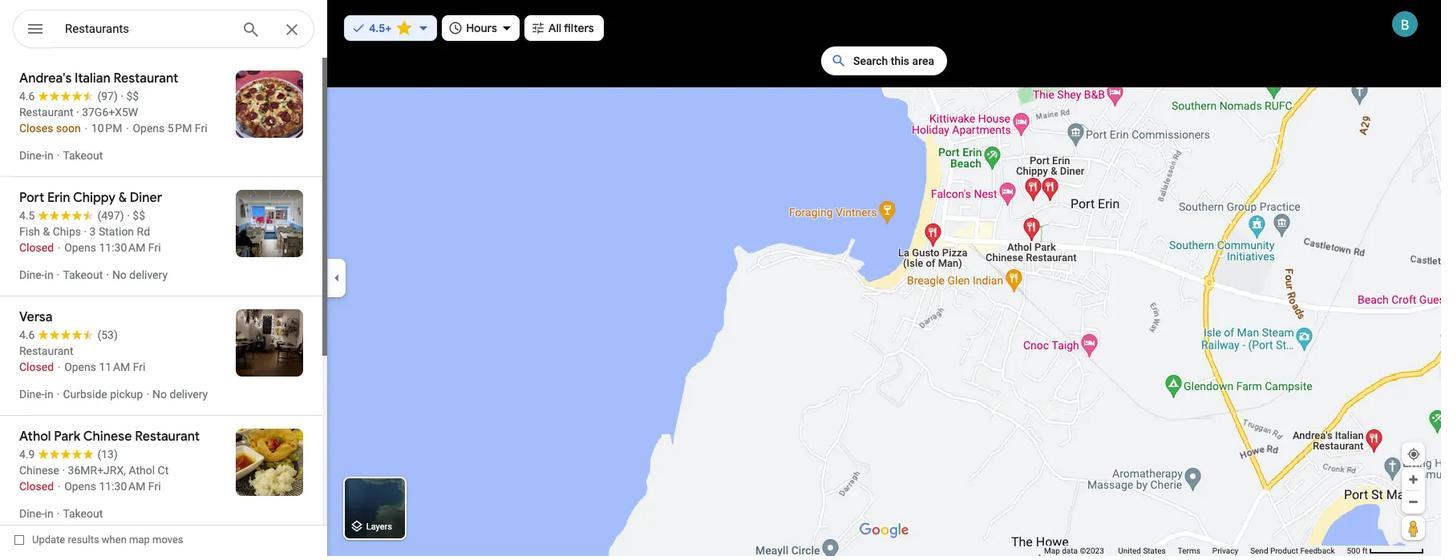 Task type: describe. For each thing, give the bounding box(es) containing it.
this
[[891, 55, 910, 67]]

Update results when map moves checkbox
[[14, 530, 183, 550]]

send
[[1251, 547, 1269, 556]]

zoom out image
[[1408, 497, 1420, 509]]

privacy
[[1213, 547, 1239, 556]]


[[26, 18, 45, 40]]

hours
[[466, 21, 497, 35]]

data
[[1063, 547, 1078, 556]]

©2023
[[1080, 547, 1105, 556]]

search this area button
[[822, 47, 948, 75]]

 button
[[13, 10, 58, 51]]

all filters button
[[525, 10, 604, 46]]

update
[[32, 534, 65, 546]]

500
[[1348, 547, 1361, 556]]

united states
[[1119, 547, 1166, 556]]

hours button
[[442, 10, 520, 46]]

send product feedback
[[1251, 547, 1336, 556]]

500 ft
[[1348, 547, 1368, 556]]

map
[[129, 534, 150, 546]]

united
[[1119, 547, 1142, 556]]

500 ft button
[[1348, 547, 1425, 556]]

zoom in image
[[1408, 474, 1420, 486]]

states
[[1144, 547, 1166, 556]]

show street view coverage image
[[1403, 517, 1426, 541]]

Restaurants field
[[13, 10, 315, 49]]

 search field
[[13, 10, 327, 51]]

moves
[[152, 534, 183, 546]]

update results when map moves
[[32, 534, 183, 546]]

map data ©2023
[[1045, 547, 1107, 556]]

4.5+ button
[[344, 10, 437, 46]]

none field inside restaurants field
[[65, 19, 229, 39]]

ft
[[1363, 547, 1368, 556]]

collapse side panel image
[[328, 270, 346, 287]]



Task type: locate. For each thing, give the bounding box(es) containing it.
map
[[1045, 547, 1061, 556]]

show your location image
[[1407, 448, 1422, 462]]

google account: brad klo  
(klobrad84@gmail.com) image
[[1393, 11, 1419, 37]]

feedback
[[1301, 547, 1336, 556]]

united states button
[[1119, 546, 1166, 557]]

privacy button
[[1213, 546, 1239, 557]]

filters
[[564, 21, 594, 35]]

results for restaurants feed
[[0, 58, 327, 535]]

footer containing map data ©2023
[[1045, 546, 1348, 557]]

all
[[549, 21, 562, 35]]

search
[[854, 55, 889, 67]]

area
[[913, 55, 935, 67]]

results
[[68, 534, 99, 546]]

terms
[[1178, 547, 1201, 556]]

4.5+
[[369, 21, 392, 35]]

when
[[102, 534, 127, 546]]

footer
[[1045, 546, 1348, 557]]

terms button
[[1178, 546, 1201, 557]]

send product feedback button
[[1251, 546, 1336, 557]]

product
[[1271, 547, 1299, 556]]

google maps element
[[0, 0, 1442, 557]]

all filters
[[549, 21, 594, 35]]

footer inside 'google maps' element
[[1045, 546, 1348, 557]]

search this area
[[854, 55, 935, 67]]

None field
[[65, 19, 229, 39]]

layers
[[366, 523, 392, 533]]



Task type: vqa. For each thing, say whether or not it's contained in the screenshot.
Best departing flights's flights
no



